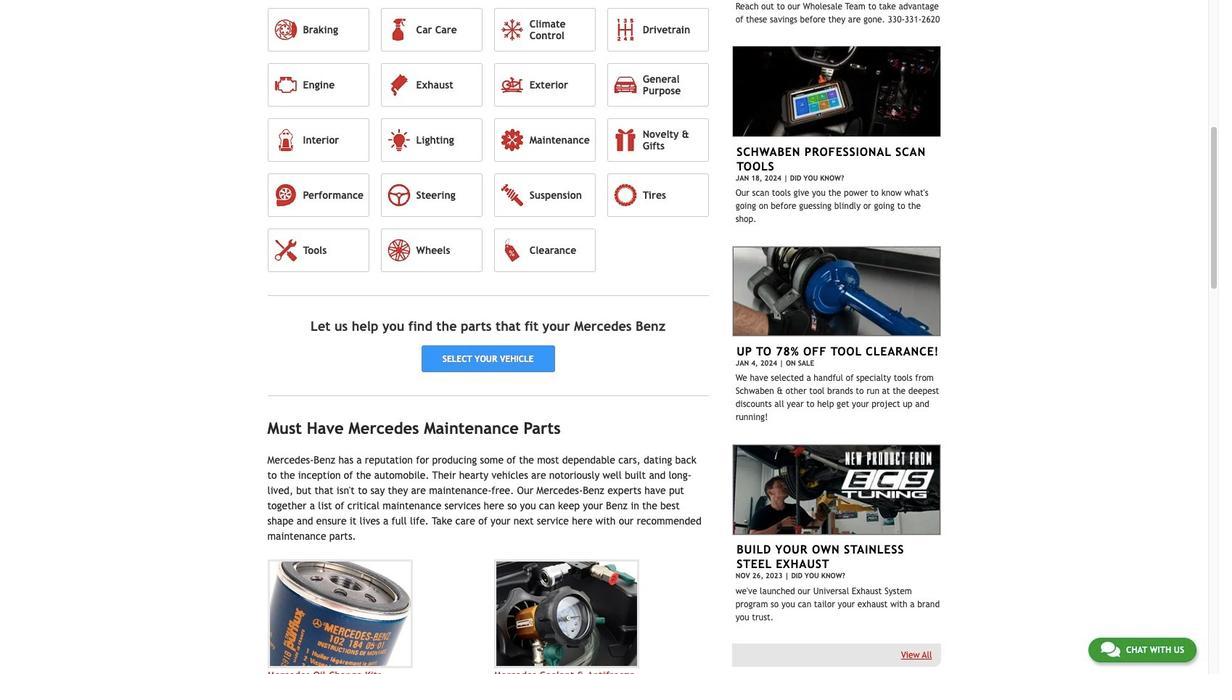 Task type: locate. For each thing, give the bounding box(es) containing it.
comments image
[[1101, 641, 1120, 658]]

schwaben professional scan tools image
[[732, 46, 941, 137]]



Task type: vqa. For each thing, say whether or not it's contained in the screenshot.
Mercedes Benz Oil Change Kits image at bottom left
yes



Task type: describe. For each thing, give the bounding box(es) containing it.
build your own stainless steel exhaust image
[[732, 444, 941, 535]]

mercedes benz oil change kits image
[[267, 559, 413, 668]]

up to 78% off tool clearance! image
[[732, 246, 941, 337]]

mercedes benz coolant & antifreeze image
[[494, 559, 639, 668]]



